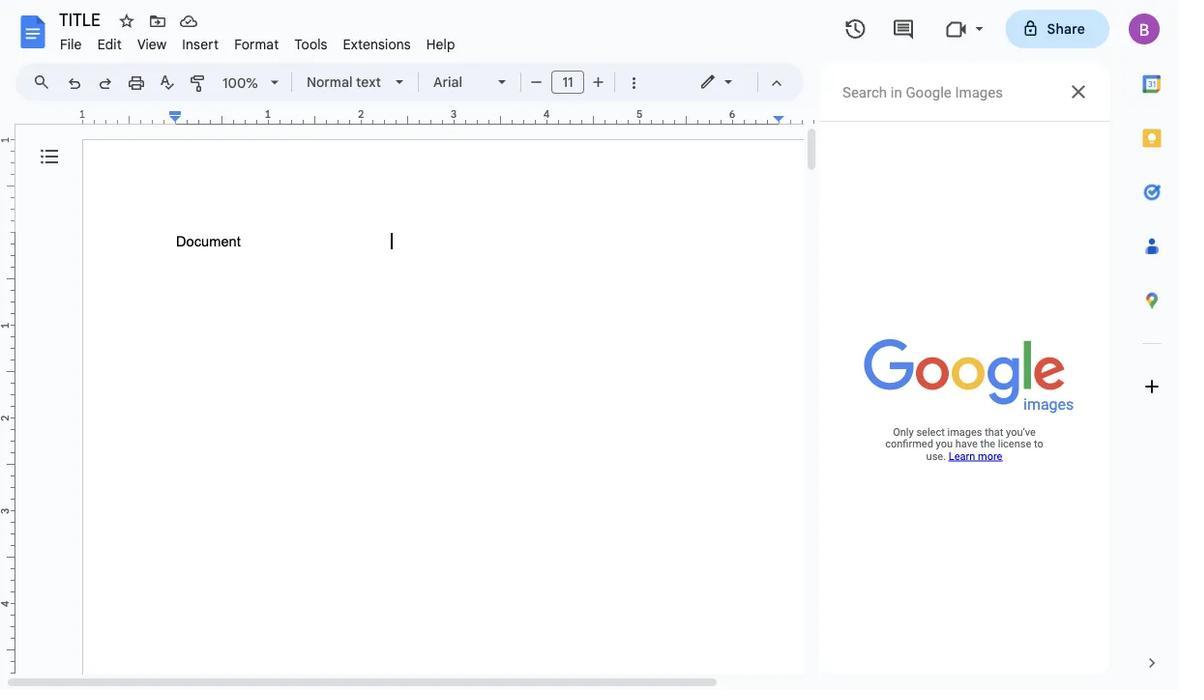 Task type: describe. For each thing, give the bounding box(es) containing it.
1
[[79, 108, 85, 121]]

Zoom text field
[[218, 70, 264, 97]]

arial
[[433, 74, 463, 90]]

normal text
[[307, 74, 381, 90]]

edit
[[97, 36, 122, 53]]

extensions menu item
[[335, 33, 419, 56]]

font list. arial selected. option
[[433, 69, 487, 96]]

share button
[[1006, 10, 1110, 48]]

Star checkbox
[[113, 8, 140, 35]]

view menu item
[[130, 33, 174, 56]]

right margin image
[[774, 109, 872, 124]]

file
[[60, 36, 82, 53]]

edit menu item
[[90, 33, 130, 56]]

share
[[1047, 20, 1085, 37]]

Zoom field
[[215, 69, 287, 98]]

menu bar inside menu bar banner
[[52, 25, 463, 57]]

tab list inside menu bar banner
[[1125, 57, 1179, 637]]

help menu item
[[419, 33, 463, 56]]

menu bar banner
[[0, 0, 1179, 691]]



Task type: vqa. For each thing, say whether or not it's contained in the screenshot.
the Zoom field at left
yes



Task type: locate. For each thing, give the bounding box(es) containing it.
mode and view toolbar
[[685, 63, 792, 102]]

main toolbar
[[57, 68, 649, 98]]

Font size text field
[[552, 71, 583, 94]]

Rename text field
[[52, 8, 111, 31]]

Font size field
[[551, 71, 592, 95]]

application
[[0, 0, 1179, 691]]

help
[[426, 36, 455, 53]]

tab list
[[1125, 57, 1179, 637]]

format
[[234, 36, 279, 53]]

format menu item
[[227, 33, 287, 56]]

left margin image
[[83, 109, 181, 124]]

tools
[[294, 36, 328, 53]]

extensions
[[343, 36, 411, 53]]

Menus field
[[24, 69, 67, 96]]

application containing share
[[0, 0, 1179, 691]]

styles list. normal text selected. option
[[307, 69, 384, 96]]

text
[[356, 74, 381, 90]]

menu bar
[[52, 25, 463, 57]]

file menu item
[[52, 33, 90, 56]]

tools menu item
[[287, 33, 335, 56]]

insert
[[182, 36, 219, 53]]

top margin image
[[0, 140, 15, 238]]

menu bar containing file
[[52, 25, 463, 57]]

view
[[137, 36, 167, 53]]

insert menu item
[[174, 33, 227, 56]]

normal
[[307, 74, 353, 90]]



